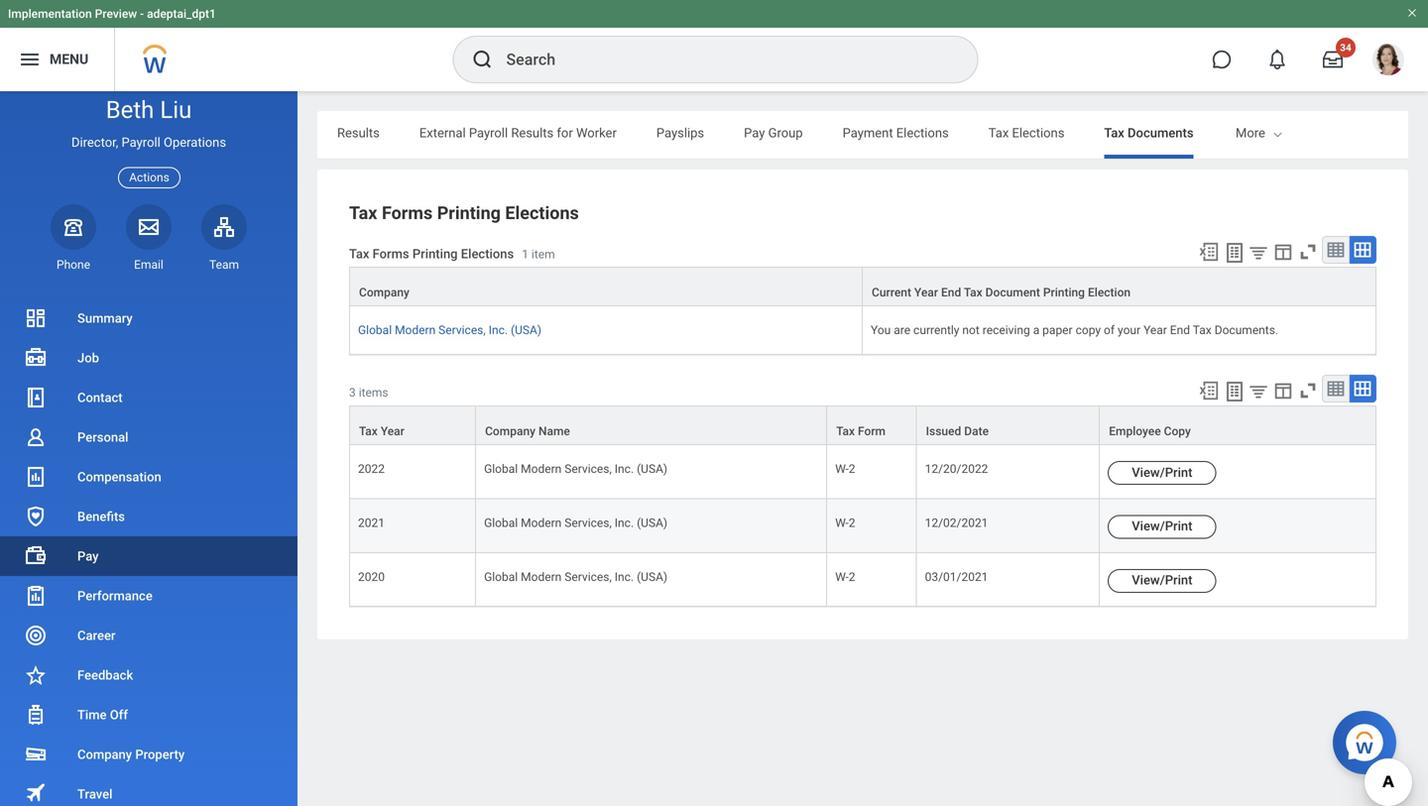 Task type: describe. For each thing, give the bounding box(es) containing it.
company name button
[[476, 407, 826, 445]]

tax form
[[836, 425, 886, 439]]

row containing global modern services, inc. (usa)
[[349, 307, 1377, 355]]

tax documents
[[1104, 125, 1194, 140]]

election
[[1088, 286, 1131, 300]]

personal image
[[24, 426, 48, 449]]

withholding orders
[[1234, 125, 1343, 140]]

contact link
[[0, 378, 298, 418]]

career link
[[0, 616, 298, 656]]

currently
[[914, 323, 960, 337]]

orders
[[1305, 125, 1343, 140]]

global modern services, inc. (usa) for 2020
[[484, 570, 668, 584]]

3
[[349, 386, 356, 400]]

job
[[77, 351, 99, 366]]

modern inside tax forms printing elections group
[[395, 323, 436, 337]]

summary image
[[24, 307, 48, 330]]

services, for 2021
[[565, 516, 612, 530]]

1
[[522, 247, 529, 261]]

expand table image for company name
[[1353, 379, 1373, 399]]

team link
[[201, 204, 247, 273]]

travel image
[[24, 781, 48, 805]]

table image for company name
[[1326, 379, 1346, 399]]

company property
[[77, 747, 185, 762]]

global inside tax forms printing elections group
[[358, 323, 392, 337]]

view/print button for 03/01/2021
[[1108, 569, 1217, 593]]

current
[[872, 286, 912, 300]]

search image
[[471, 48, 494, 71]]

actions
[[129, 171, 169, 185]]

w-2 for 12/02/2021
[[835, 516, 856, 530]]

tab list containing results
[[317, 111, 1412, 159]]

global for 2022
[[484, 462, 518, 476]]

navigation pane region
[[0, 91, 298, 806]]

pay group
[[744, 125, 803, 140]]

documents
[[1128, 125, 1194, 140]]

benefits
[[77, 509, 125, 524]]

-
[[140, 7, 144, 21]]

feedback image
[[24, 664, 48, 687]]

phone
[[57, 258, 90, 272]]

w- for 03/01/2021
[[835, 570, 849, 584]]

list containing summary
[[0, 299, 298, 806]]

issued date button
[[917, 407, 1099, 445]]

03/01/2021
[[925, 570, 988, 584]]

(usa) for 2022
[[637, 462, 668, 476]]

(usa) inside tax forms printing elections group
[[511, 323, 542, 337]]

w-2 for 12/20/2022
[[835, 462, 856, 476]]

printing inside "popup button"
[[1043, 286, 1085, 300]]

tax year button
[[350, 407, 475, 445]]

off
[[110, 708, 128, 723]]

pay link
[[0, 537, 298, 576]]

not
[[963, 323, 980, 337]]

global modern services, inc. (usa) link
[[358, 319, 542, 337]]

pay image
[[24, 545, 48, 568]]

end inside "popup button"
[[941, 286, 961, 300]]

company for company property
[[77, 747, 132, 762]]

2020
[[358, 570, 385, 584]]

feedback
[[77, 668, 133, 683]]

summary
[[77, 311, 133, 326]]

personal link
[[0, 418, 298, 457]]

you
[[871, 323, 891, 337]]

form
[[858, 425, 886, 439]]

contact image
[[24, 386, 48, 410]]

property
[[135, 747, 185, 762]]

2 for 03/01/2021
[[849, 570, 856, 584]]

modern for 2020
[[521, 570, 562, 584]]

tax forms printing elections
[[349, 203, 579, 224]]

export to worksheets image for company name
[[1223, 380, 1247, 404]]

inc. for 2022
[[615, 462, 634, 476]]

career
[[77, 628, 116, 643]]

mail image
[[137, 215, 161, 239]]

global modern services, inc. (usa) inside row
[[358, 323, 542, 337]]

current year end tax document printing election
[[872, 286, 1131, 300]]

implementation
[[8, 7, 92, 21]]

menu button
[[0, 28, 114, 91]]

2 view/print row from the top
[[349, 499, 1377, 553]]

performance link
[[0, 576, 298, 616]]

2022 element
[[358, 458, 385, 476]]

1 vertical spatial end
[[1170, 323, 1190, 337]]

performance
[[77, 589, 153, 604]]

email
[[134, 258, 164, 272]]

fullscreen image for company name
[[1297, 380, 1319, 402]]

12/20/2022
[[925, 462, 988, 476]]

documents.
[[1215, 323, 1279, 337]]

time
[[77, 708, 107, 723]]

issued date
[[926, 425, 989, 439]]

time off image
[[24, 703, 48, 727]]

tax for tax forms printing elections
[[349, 203, 377, 224]]

payment elections
[[843, 125, 949, 140]]

1 results from the left
[[337, 125, 380, 140]]

team beth liu element
[[201, 257, 247, 273]]

w-2 for 03/01/2021
[[835, 570, 856, 584]]

team
[[209, 258, 239, 272]]

company name
[[485, 425, 570, 439]]

tax for tax elections
[[989, 125, 1009, 140]]

global modern services, inc. (usa) for 2021
[[484, 516, 668, 530]]

payroll for beth liu
[[122, 135, 160, 150]]

2020 element
[[358, 566, 385, 584]]

company for company
[[359, 286, 410, 300]]

table image for current year end tax document printing election
[[1326, 240, 1346, 260]]

payroll for results
[[469, 125, 508, 140]]

tax year
[[359, 425, 405, 439]]

time off link
[[0, 695, 298, 735]]

a
[[1033, 323, 1040, 337]]

2 for 12/20/2022
[[849, 462, 856, 476]]

w- for 12/20/2022
[[835, 462, 849, 476]]

modern for 2021
[[521, 516, 562, 530]]

2021 element
[[358, 512, 385, 530]]

34
[[1340, 42, 1352, 54]]

2021
[[358, 516, 385, 530]]

(usa) for 2020
[[637, 570, 668, 584]]

personal
[[77, 430, 128, 445]]

withholding
[[1234, 125, 1302, 140]]

row for export to excel icon at the right of page
[[349, 406, 1377, 446]]

director, payroll operations
[[71, 135, 226, 150]]

tax elections
[[989, 125, 1065, 140]]

forms for tax forms printing elections 1 item
[[373, 246, 409, 261]]

time off
[[77, 708, 128, 723]]

services, inside row
[[439, 323, 486, 337]]

phone button
[[51, 204, 96, 273]]

paper
[[1043, 323, 1073, 337]]

w- for 12/02/2021
[[835, 516, 849, 530]]

career image
[[24, 624, 48, 648]]

34 button
[[1311, 38, 1356, 81]]

2022
[[358, 462, 385, 476]]

tax forms printing elections 1 item
[[349, 246, 555, 261]]

items
[[359, 386, 388, 400]]

group
[[768, 125, 803, 140]]

contact
[[77, 390, 123, 405]]

inc. for 2020
[[615, 570, 634, 584]]

of
[[1104, 323, 1115, 337]]



Task type: vqa. For each thing, say whether or not it's contained in the screenshot.
right the Pay
yes



Task type: locate. For each thing, give the bounding box(es) containing it.
employee copy button
[[1100, 407, 1376, 445]]

toolbar
[[1189, 236, 1377, 267], [1189, 375, 1377, 406]]

1 click to view/edit grid preferences image from the top
[[1273, 241, 1294, 263]]

company inside popup button
[[485, 425, 536, 439]]

0 vertical spatial table image
[[1326, 240, 1346, 260]]

2 vertical spatial view/print
[[1132, 573, 1193, 588]]

implementation preview -   adeptai_dpt1
[[8, 7, 216, 21]]

job link
[[0, 338, 298, 378]]

company property link
[[0, 735, 298, 775]]

year up 2022 element
[[381, 425, 405, 439]]

fullscreen image
[[1297, 241, 1319, 263], [1297, 380, 1319, 402]]

2 expand table image from the top
[[1353, 379, 1373, 399]]

0 horizontal spatial results
[[337, 125, 380, 140]]

email button
[[126, 204, 172, 273]]

tax inside "popup button"
[[964, 286, 983, 300]]

3 row from the top
[[349, 406, 1377, 446]]

view/print button
[[1108, 461, 1217, 485], [1108, 515, 1217, 539], [1108, 569, 1217, 593]]

3 items
[[349, 386, 388, 400]]

profile logan mcneil image
[[1373, 44, 1405, 79]]

employee
[[1109, 425, 1161, 439]]

1 view/print from the top
[[1132, 465, 1193, 480]]

actions button
[[118, 167, 180, 188]]

1 horizontal spatial year
[[914, 286, 938, 300]]

document
[[986, 286, 1040, 300]]

job image
[[24, 346, 48, 370]]

0 vertical spatial view/print
[[1132, 465, 1193, 480]]

inc. for 2021
[[615, 516, 634, 530]]

1 vertical spatial click to view/edit grid preferences image
[[1273, 380, 1294, 402]]

notifications large image
[[1268, 50, 1288, 69]]

3 view/print row from the top
[[349, 553, 1377, 607]]

1 horizontal spatial payroll
[[469, 125, 508, 140]]

tax form button
[[827, 407, 916, 445]]

1 horizontal spatial pay
[[744, 125, 765, 140]]

forms for tax forms printing elections
[[382, 203, 433, 224]]

table image inside tax forms printing elections group
[[1326, 240, 1346, 260]]

worker
[[576, 125, 617, 140]]

tax forms printing elections group
[[349, 201, 1377, 356]]

1 vertical spatial company
[[485, 425, 536, 439]]

2 select to filter grid data image from the top
[[1248, 381, 1270, 402]]

year for current year end tax document printing election
[[914, 286, 938, 300]]

tab list
[[317, 111, 1412, 159]]

1 vertical spatial year
[[1144, 323, 1167, 337]]

1 vertical spatial w-
[[835, 516, 849, 530]]

0 vertical spatial end
[[941, 286, 961, 300]]

results
[[337, 125, 380, 140], [511, 125, 554, 140]]

2 fullscreen image from the top
[[1297, 380, 1319, 402]]

beth liu
[[106, 96, 192, 124]]

printing for tax forms printing elections 1 item
[[413, 246, 458, 261]]

current year end tax document printing election button
[[863, 268, 1376, 306]]

0 vertical spatial company
[[359, 286, 410, 300]]

end
[[941, 286, 961, 300], [1170, 323, 1190, 337]]

1 vertical spatial expand table image
[[1353, 379, 1373, 399]]

click to view/edit grid preferences image up employee copy popup button
[[1273, 380, 1294, 402]]

1 row from the top
[[349, 267, 1377, 308]]

you are currently not receiving a paper copy of your year end tax documents.
[[871, 323, 1279, 337]]

year for tax year
[[381, 425, 405, 439]]

printing up paper
[[1043, 286, 1085, 300]]

more
[[1236, 125, 1266, 140]]

(usa) for 2021
[[637, 516, 668, 530]]

(usa)
[[511, 323, 542, 337], [637, 462, 668, 476], [637, 516, 668, 530], [637, 570, 668, 584]]

global for 2021
[[484, 516, 518, 530]]

justify image
[[18, 48, 42, 71]]

2 w- from the top
[[835, 516, 849, 530]]

company up global modern services, inc. (usa) link
[[359, 286, 410, 300]]

1 table image from the top
[[1326, 240, 1346, 260]]

toolbar up employee copy popup button
[[1189, 375, 1377, 406]]

company down "time off" at the bottom left of the page
[[77, 747, 132, 762]]

toolbar inside tax forms printing elections group
[[1189, 236, 1377, 267]]

printing for tax forms printing elections
[[437, 203, 501, 224]]

tax for tax forms printing elections 1 item
[[349, 246, 369, 261]]

email beth liu element
[[126, 257, 172, 273]]

performance image
[[24, 584, 48, 608]]

1 vertical spatial printing
[[413, 246, 458, 261]]

1 2 from the top
[[849, 462, 856, 476]]

select to filter grid data image for current year end tax document printing election
[[1248, 242, 1270, 263]]

fullscreen image for current year end tax document printing election
[[1297, 241, 1319, 263]]

1 vertical spatial w-2
[[835, 516, 856, 530]]

select to filter grid data image inside tax forms printing elections group
[[1248, 242, 1270, 263]]

2 vertical spatial w-
[[835, 570, 849, 584]]

payslips
[[657, 125, 704, 140]]

2 vertical spatial printing
[[1043, 286, 1085, 300]]

0 vertical spatial export to worksheets image
[[1223, 241, 1247, 265]]

external payroll results for worker
[[419, 125, 617, 140]]

2 view/print button from the top
[[1108, 515, 1217, 539]]

results left external
[[337, 125, 380, 140]]

1 expand table image from the top
[[1353, 240, 1373, 260]]

0 vertical spatial w-2
[[835, 462, 856, 476]]

services, for 2022
[[565, 462, 612, 476]]

0 vertical spatial click to view/edit grid preferences image
[[1273, 241, 1294, 263]]

global modern services, inc. (usa)
[[358, 323, 542, 337], [484, 462, 668, 476], [484, 516, 668, 530], [484, 570, 668, 584]]

1 vertical spatial table image
[[1326, 379, 1346, 399]]

select to filter grid data image for company name
[[1248, 381, 1270, 402]]

tax
[[989, 125, 1009, 140], [1104, 125, 1125, 140], [349, 203, 377, 224], [349, 246, 369, 261], [964, 286, 983, 300], [1193, 323, 1212, 337], [359, 425, 378, 439], [836, 425, 855, 439]]

row containing company
[[349, 267, 1377, 308]]

0 vertical spatial toolbar
[[1189, 236, 1377, 267]]

inbox large image
[[1323, 50, 1343, 69]]

w-
[[835, 462, 849, 476], [835, 516, 849, 530], [835, 570, 849, 584]]

export to worksheets image
[[1223, 241, 1247, 265], [1223, 380, 1247, 404]]

click to view/edit grid preferences image right export to excel image
[[1273, 241, 1294, 263]]

export to worksheets image for current year end tax document printing election
[[1223, 241, 1247, 265]]

results left for
[[511, 125, 554, 140]]

2 click to view/edit grid preferences image from the top
[[1273, 380, 1294, 402]]

2 row from the top
[[349, 307, 1377, 355]]

view/print for 03/01/2021
[[1132, 573, 1193, 588]]

1 vertical spatial pay
[[77, 549, 99, 564]]

payroll inside 'navigation pane' "region"
[[122, 135, 160, 150]]

input
[[1383, 125, 1412, 140]]

tax for tax documents
[[1104, 125, 1125, 140]]

toolbar for company name
[[1189, 375, 1377, 406]]

1 vertical spatial select to filter grid data image
[[1248, 381, 1270, 402]]

0 vertical spatial fullscreen image
[[1297, 241, 1319, 263]]

0 vertical spatial 2
[[849, 462, 856, 476]]

toolbar for current year end tax document printing election
[[1189, 236, 1377, 267]]

view/print
[[1132, 465, 1193, 480], [1132, 519, 1193, 534], [1132, 573, 1193, 588]]

director,
[[71, 135, 118, 150]]

modern
[[395, 323, 436, 337], [521, 462, 562, 476], [521, 516, 562, 530], [521, 570, 562, 584]]

compensation link
[[0, 457, 298, 497]]

printing down tax forms printing elections button on the top of the page
[[413, 246, 458, 261]]

2 export to worksheets image from the top
[[1223, 380, 1247, 404]]

company for company name
[[485, 425, 536, 439]]

2 vertical spatial w-2
[[835, 570, 856, 584]]

2
[[849, 462, 856, 476], [849, 516, 856, 530], [849, 570, 856, 584]]

1 vertical spatial 2
[[849, 516, 856, 530]]

external
[[419, 125, 466, 140]]

compensation image
[[24, 465, 48, 489]]

operations
[[164, 135, 226, 150]]

receiving
[[983, 323, 1030, 337]]

benefits image
[[24, 505, 48, 529]]

12/02/2021
[[925, 516, 988, 530]]

1 vertical spatial toolbar
[[1189, 375, 1377, 406]]

export to worksheets image right export to excel image
[[1223, 241, 1247, 265]]

1 vertical spatial view/print button
[[1108, 515, 1217, 539]]

year right "current"
[[914, 286, 938, 300]]

tax for tax form
[[836, 425, 855, 439]]

payroll down beth liu
[[122, 135, 160, 150]]

elections
[[897, 125, 949, 140], [1012, 125, 1065, 140], [505, 203, 579, 224], [461, 246, 514, 261]]

2 vertical spatial 2
[[849, 570, 856, 584]]

benefits link
[[0, 497, 298, 537]]

printing up "tax forms printing elections 1 item"
[[437, 203, 501, 224]]

summary link
[[0, 299, 298, 338]]

payment
[[843, 125, 893, 140]]

select to filter grid data image right export to excel image
[[1248, 242, 1270, 263]]

row for export to excel image
[[349, 267, 1377, 308]]

0 vertical spatial forms
[[382, 203, 433, 224]]

global modern services, inc. (usa) for 2022
[[484, 462, 668, 476]]

tax for tax year
[[359, 425, 378, 439]]

row containing tax year
[[349, 406, 1377, 446]]

Search Workday  search field
[[506, 38, 937, 81]]

3 2 from the top
[[849, 570, 856, 584]]

3 view/print button from the top
[[1108, 569, 1217, 593]]

company property image
[[24, 743, 48, 767]]

0 vertical spatial view/print button
[[1108, 461, 1217, 485]]

forms down tax forms printing elections
[[373, 246, 409, 261]]

2 toolbar from the top
[[1189, 375, 1377, 406]]

close environment banner image
[[1407, 7, 1418, 19]]

2 horizontal spatial company
[[485, 425, 536, 439]]

export to worksheets image right export to excel icon at the right of page
[[1223, 380, 1247, 404]]

employee copy
[[1109, 425, 1191, 439]]

3 view/print from the top
[[1132, 573, 1193, 588]]

0 vertical spatial year
[[914, 286, 938, 300]]

0 horizontal spatial year
[[381, 425, 405, 439]]

inc.
[[489, 323, 508, 337], [615, 462, 634, 476], [615, 516, 634, 530], [615, 570, 634, 584]]

tax forms printing elections button
[[349, 203, 579, 224]]

1 vertical spatial view/print
[[1132, 519, 1193, 534]]

0 horizontal spatial company
[[77, 747, 132, 762]]

company button
[[350, 268, 862, 306]]

expand table image
[[1353, 240, 1373, 260], [1353, 379, 1373, 399]]

export to excel image
[[1198, 380, 1220, 402]]

for
[[557, 125, 573, 140]]

payroll inside 'tab list'
[[469, 125, 508, 140]]

modern for 2022
[[521, 462, 562, 476]]

1 horizontal spatial company
[[359, 286, 410, 300]]

3 w-2 from the top
[[835, 570, 856, 584]]

company column header
[[349, 267, 863, 308]]

inc. inside global modern services, inc. (usa) link
[[489, 323, 508, 337]]

date
[[964, 425, 989, 439]]

1 select to filter grid data image from the top
[[1248, 242, 1270, 263]]

export to excel image
[[1198, 241, 1220, 263]]

1 w-2 from the top
[[835, 462, 856, 476]]

1 horizontal spatial results
[[511, 125, 554, 140]]

2 2 from the top
[[849, 516, 856, 530]]

global for 2020
[[484, 570, 518, 584]]

0 horizontal spatial end
[[941, 286, 961, 300]]

1 view/print row from the top
[[349, 446, 1377, 499]]

row
[[349, 267, 1377, 308], [349, 307, 1377, 355], [349, 406, 1377, 446]]

list
[[0, 299, 298, 806]]

click to view/edit grid preferences image for company name
[[1273, 380, 1294, 402]]

1 export to worksheets image from the top
[[1223, 241, 1247, 265]]

select to filter grid data image
[[1248, 242, 1270, 263], [1248, 381, 1270, 402]]

travel
[[77, 787, 113, 802]]

services,
[[439, 323, 486, 337], [565, 462, 612, 476], [565, 516, 612, 530], [565, 570, 612, 584]]

travel link
[[0, 775, 298, 806]]

compensation
[[77, 470, 161, 485]]

click to view/edit grid preferences image inside tax forms printing elections group
[[1273, 241, 1294, 263]]

company inside 'navigation pane' "region"
[[77, 747, 132, 762]]

0 horizontal spatial pay
[[77, 549, 99, 564]]

3 w- from the top
[[835, 570, 849, 584]]

view/print for 12/20/2022
[[1132, 465, 1193, 480]]

copy
[[1076, 323, 1101, 337]]

1 view/print button from the top
[[1108, 461, 1217, 485]]

select to filter grid data image up employee copy popup button
[[1248, 381, 1270, 402]]

adeptai_dpt1
[[147, 7, 216, 21]]

2 results from the left
[[511, 125, 554, 140]]

1 vertical spatial forms
[[373, 246, 409, 261]]

phone beth liu element
[[51, 257, 96, 273]]

copy
[[1164, 425, 1191, 439]]

pay inside 'tab list'
[[744, 125, 765, 140]]

2 horizontal spatial year
[[1144, 323, 1167, 337]]

expand table image for current year end tax document printing election
[[1353, 240, 1373, 260]]

year inside "popup button"
[[914, 286, 938, 300]]

services, for 2020
[[565, 570, 612, 584]]

payroll
[[469, 125, 508, 140], [122, 135, 160, 150]]

1 vertical spatial fullscreen image
[[1297, 380, 1319, 402]]

0 vertical spatial w-
[[835, 462, 849, 476]]

view/print row
[[349, 446, 1377, 499], [349, 499, 1377, 553], [349, 553, 1377, 607]]

pay down benefits
[[77, 549, 99, 564]]

pay for pay group
[[744, 125, 765, 140]]

1 horizontal spatial end
[[1170, 323, 1190, 337]]

2 view/print from the top
[[1132, 519, 1193, 534]]

phone image
[[60, 215, 87, 239]]

payroll right external
[[469, 125, 508, 140]]

0 vertical spatial select to filter grid data image
[[1248, 242, 1270, 263]]

year
[[914, 286, 938, 300], [1144, 323, 1167, 337], [381, 425, 405, 439]]

2 table image from the top
[[1326, 379, 1346, 399]]

end up currently
[[941, 286, 961, 300]]

2 vertical spatial company
[[77, 747, 132, 762]]

beth
[[106, 96, 154, 124]]

forms
[[382, 203, 433, 224], [373, 246, 409, 261]]

table image
[[1326, 240, 1346, 260], [1326, 379, 1346, 399]]

end right your
[[1170, 323, 1190, 337]]

0 vertical spatial printing
[[437, 203, 501, 224]]

0 horizontal spatial payroll
[[122, 135, 160, 150]]

year inside popup button
[[381, 425, 405, 439]]

menu banner
[[0, 0, 1428, 91]]

click to view/edit grid preferences image for current year end tax document printing election
[[1273, 241, 1294, 263]]

company inside popup button
[[359, 286, 410, 300]]

1 vertical spatial export to worksheets image
[[1223, 380, 1247, 404]]

year right your
[[1144, 323, 1167, 337]]

pay for pay
[[77, 549, 99, 564]]

forms up "tax forms printing elections 1 item"
[[382, 203, 433, 224]]

click to view/edit grid preferences image
[[1273, 241, 1294, 263], [1273, 380, 1294, 402]]

view/print button for 12/20/2022
[[1108, 461, 1217, 485]]

issued
[[926, 425, 961, 439]]

1 toolbar from the top
[[1189, 236, 1377, 267]]

view team image
[[212, 215, 236, 239]]

item
[[532, 247, 555, 261]]

feedback link
[[0, 656, 298, 695]]

pay left group
[[744, 125, 765, 140]]

company left name
[[485, 425, 536, 439]]

toolbar up documents. at right top
[[1189, 236, 1377, 267]]

2 w-2 from the top
[[835, 516, 856, 530]]

0 vertical spatial expand table image
[[1353, 240, 1373, 260]]

1 w- from the top
[[835, 462, 849, 476]]

preview
[[95, 7, 137, 21]]

printing
[[437, 203, 501, 224], [413, 246, 458, 261], [1043, 286, 1085, 300]]

1 fullscreen image from the top
[[1297, 241, 1319, 263]]

pay inside pay link
[[77, 549, 99, 564]]

2 vertical spatial year
[[381, 425, 405, 439]]

2 for 12/02/2021
[[849, 516, 856, 530]]

0 vertical spatial pay
[[744, 125, 765, 140]]

your
[[1118, 323, 1141, 337]]

global
[[358, 323, 392, 337], [484, 462, 518, 476], [484, 516, 518, 530], [484, 570, 518, 584]]

2 vertical spatial view/print button
[[1108, 569, 1217, 593]]



